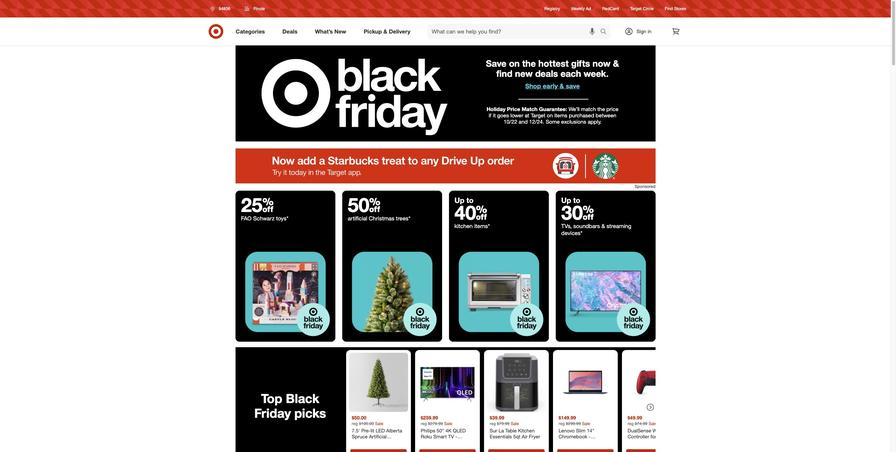 Task type: locate. For each thing, give the bounding box(es) containing it.
reg inside $259.99 reg $279.99 sale philips 50" 4k qled roku smart tv - 50pul7973/f7 - special purchase
[[421, 422, 427, 427]]

ad
[[586, 6, 591, 11]]

reg inside $50.00 reg $100.00 sale
[[352, 422, 358, 427]]

$149.99 reg $299.99 sale
[[559, 416, 590, 427]]

categories link
[[230, 24, 274, 39]]

sale up table
[[511, 422, 519, 427]]

& left save
[[560, 82, 564, 90]]

artificial
[[348, 215, 367, 222]]

guarantee:
[[539, 106, 567, 113]]

fryer
[[529, 434, 540, 440]]

the for match
[[597, 106, 605, 113]]

target black friday image for kitchen items*
[[449, 243, 549, 342]]

target right at
[[531, 112, 545, 119]]

reg down $259.99
[[421, 422, 427, 427]]

2 reg from the left
[[421, 422, 427, 427]]

shop
[[525, 82, 541, 90]]

tv
[[448, 434, 454, 440]]

sale right $100.00
[[375, 422, 383, 427]]

sale up 4k
[[444, 422, 452, 427]]

streaming
[[607, 223, 631, 230]]

to for 30
[[573, 196, 580, 205]]

3 reg from the left
[[490, 422, 496, 427]]

sale for $149.99
[[582, 422, 590, 427]]

dualsense wireless controller for playstation 5 - volcanic red image
[[625, 354, 684, 413]]

sponsored
[[635, 184, 656, 189]]

reg down $149.99
[[559, 422, 565, 427]]

& right pickup
[[384, 28, 387, 35]]

reg inside $49.99 reg $74.99 sale dualsense wireless controller for playstation 5 - volcanic red
[[628, 422, 634, 427]]

find
[[496, 68, 513, 79]]

1 up to from the left
[[455, 196, 474, 205]]

up for 40
[[455, 196, 465, 205]]

kitchen
[[455, 223, 473, 230]]

holiday price match guarantee:
[[487, 106, 567, 113]]

5qt
[[513, 434, 520, 440]]

7.5' pre-lit led alberta spruce artificial christmas tree warm white lights - wondershop™ image
[[349, 354, 408, 413]]

reg for $39.99
[[490, 422, 496, 427]]

2 sale from the left
[[444, 422, 452, 427]]

1 target black friday image from the left
[[235, 243, 335, 342]]

carousel region
[[235, 348, 687, 453]]

to up the 'soundbars'
[[573, 196, 580, 205]]

1 horizontal spatial the
[[597, 106, 605, 113]]

exclusions
[[561, 119, 586, 125]]

$149.99
[[559, 416, 576, 422]]

2 to from the left
[[573, 196, 580, 205]]

qled
[[453, 428, 466, 434]]

$259.99
[[421, 416, 438, 422]]

to up kitchen items*
[[467, 196, 474, 205]]

apply.
[[588, 119, 602, 125]]

the inside we'll match the price if it goes lower at target on items purchased between 10/22 and 12/24. some exclusions apply.
[[597, 106, 605, 113]]

essentials
[[490, 434, 512, 440]]

1 horizontal spatial target
[[630, 6, 642, 11]]

$50.00
[[352, 416, 366, 422]]

on
[[509, 58, 520, 69], [547, 112, 553, 119]]

0 horizontal spatial up to
[[455, 196, 474, 205]]

sale inside $50.00 reg $100.00 sale
[[375, 422, 383, 427]]

2 target black friday image from the left
[[342, 243, 442, 342]]

deals
[[535, 68, 558, 79]]

sale inside $259.99 reg $279.99 sale philips 50" 4k qled roku smart tv - 50pul7973/f7 - special purchase
[[444, 422, 452, 427]]

1 sale from the left
[[375, 422, 383, 427]]

red
[[628, 447, 636, 453]]

reg down the $49.99
[[628, 422, 634, 427]]

1 vertical spatial on
[[547, 112, 553, 119]]

registry
[[545, 6, 560, 11]]

new
[[515, 68, 533, 79]]

at
[[525, 112, 529, 119]]

black
[[286, 392, 319, 407]]

target
[[630, 6, 642, 11], [531, 112, 545, 119]]

&
[[384, 28, 387, 35], [613, 58, 619, 69], [560, 82, 564, 90], [602, 223, 605, 230]]

it
[[493, 112, 496, 119]]

on inside we'll match the price if it goes lower at target on items purchased between 10/22 and 12/24. some exclusions apply.
[[547, 112, 553, 119]]

2 up to from the left
[[561, 196, 580, 205]]

10/22
[[504, 119, 517, 125]]

we'll
[[569, 106, 580, 113]]

4 target black friday image from the left
[[556, 243, 656, 342]]

target left 'circle'
[[630, 6, 642, 11]]

- right 5
[[658, 441, 660, 447]]

weekly ad link
[[571, 6, 591, 12]]

5 sale from the left
[[649, 422, 657, 427]]

up up kitchen on the right of the page
[[455, 196, 465, 205]]

la
[[498, 428, 504, 434]]

the left price
[[597, 106, 605, 113]]

purchase
[[438, 447, 459, 453]]

the for on
[[522, 58, 536, 69]]

reg up sur
[[490, 422, 496, 427]]

0 horizontal spatial on
[[509, 58, 520, 69]]

the up shop on the right of the page
[[522, 58, 536, 69]]

on right save
[[509, 58, 520, 69]]

3 sale from the left
[[511, 422, 519, 427]]

up to up tvs,
[[561, 196, 580, 205]]

50 artificial christmas trees*
[[348, 193, 411, 222]]

0 vertical spatial the
[[522, 58, 536, 69]]

4 sale from the left
[[582, 422, 590, 427]]

0 vertical spatial target
[[630, 6, 642, 11]]

week.
[[584, 68, 609, 79]]

target circle
[[630, 6, 654, 11]]

0 horizontal spatial the
[[522, 58, 536, 69]]

& right now
[[613, 58, 619, 69]]

holiday
[[487, 106, 506, 113]]

sale for $39.99
[[511, 422, 519, 427]]

$74.99
[[635, 422, 647, 427]]

each
[[561, 68, 581, 79]]

& left streaming
[[602, 223, 605, 230]]

tvs, soundbars & streaming devices*
[[561, 223, 631, 237]]

up to for 40
[[455, 196, 474, 205]]

on inside save on the hottest gifts now & find new deals each week.
[[509, 58, 520, 69]]

search button
[[597, 24, 614, 41]]

What can we help you find? suggestions appear below search field
[[428, 24, 602, 39]]

target black friday image
[[235, 243, 335, 342], [342, 243, 442, 342], [449, 243, 549, 342], [556, 243, 656, 342]]

1 vertical spatial the
[[597, 106, 605, 113]]

gifts
[[571, 58, 590, 69]]

3 target black friday image from the left
[[449, 243, 549, 342]]

1 reg from the left
[[352, 422, 358, 427]]

1 horizontal spatial up
[[561, 196, 571, 205]]

sur
[[490, 428, 497, 434]]

sale up wireless
[[649, 422, 657, 427]]

in
[[648, 28, 652, 34]]

fao
[[241, 215, 252, 222]]

smart
[[433, 434, 447, 440]]

up to up kitchen on the right of the page
[[455, 196, 474, 205]]

on left items
[[547, 112, 553, 119]]

reg down $50.00
[[352, 422, 358, 427]]

4 reg from the left
[[559, 422, 565, 427]]

50pul7973/f7
[[421, 441, 454, 447]]

reg inside $39.99 reg $79.99 sale sur la table kitchen essentials 5qt air fryer
[[490, 422, 496, 427]]

soundbars
[[573, 223, 600, 230]]

5 reg from the left
[[628, 422, 634, 427]]

1 horizontal spatial up to
[[561, 196, 580, 205]]

black friday deals image
[[235, 46, 656, 142]]

reg inside $149.99 reg $299.99 sale
[[559, 422, 565, 427]]

& inside save on the hottest gifts now & find new deals each week.
[[613, 58, 619, 69]]

we'll match the price if it goes lower at target on items purchased between 10/22 and 12/24. some exclusions apply.
[[489, 106, 619, 125]]

purchased
[[569, 112, 594, 119]]

sign
[[637, 28, 646, 34]]

goes
[[497, 112, 509, 119]]

sale inside $149.99 reg $299.99 sale
[[582, 422, 590, 427]]

1 to from the left
[[467, 196, 474, 205]]

lower
[[511, 112, 523, 119]]

0 vertical spatial on
[[509, 58, 520, 69]]

sale right $299.99
[[582, 422, 590, 427]]

reg
[[352, 422, 358, 427], [421, 422, 427, 427], [490, 422, 496, 427], [559, 422, 565, 427], [628, 422, 634, 427]]

0 horizontal spatial to
[[467, 196, 474, 205]]

deals
[[282, 28, 297, 35]]

the inside save on the hottest gifts now & find new deals each week.
[[522, 58, 536, 69]]

playstation
[[628, 441, 652, 447]]

items*
[[474, 223, 490, 230]]

1 horizontal spatial on
[[547, 112, 553, 119]]

find
[[665, 6, 673, 11]]

sur la table kitchen essentials 5qt air fryer image
[[487, 354, 546, 413]]

1 vertical spatial target
[[531, 112, 545, 119]]

sale inside $39.99 reg $79.99 sale sur la table kitchen essentials 5qt air fryer
[[511, 422, 519, 427]]

0 horizontal spatial up
[[455, 196, 465, 205]]

up
[[455, 196, 465, 205], [561, 196, 571, 205]]

shop early & save
[[525, 82, 580, 90]]

1 up from the left
[[455, 196, 465, 205]]

what's new link
[[309, 24, 355, 39]]

reg for $259.99
[[421, 422, 427, 427]]

0 horizontal spatial target
[[531, 112, 545, 119]]

up to for 30
[[561, 196, 580, 205]]

to for 40
[[467, 196, 474, 205]]

target black friday image for fao schwarz toys*
[[235, 243, 335, 342]]

2 up from the left
[[561, 196, 571, 205]]

reg for $149.99
[[559, 422, 565, 427]]

sale inside $49.99 reg $74.99 sale dualsense wireless controller for playstation 5 - volcanic red
[[649, 422, 657, 427]]

1 horizontal spatial to
[[573, 196, 580, 205]]

up up tvs,
[[561, 196, 571, 205]]

50
[[348, 193, 380, 217]]

circle
[[643, 6, 654, 11]]

reg for $50.00
[[352, 422, 358, 427]]

-
[[455, 434, 457, 440], [455, 441, 457, 447], [658, 441, 660, 447]]

save on the hottest gifts now & find new deals each week.
[[486, 58, 619, 79]]



Task type: vqa. For each thing, say whether or not it's contained in the screenshot.
Target Black Friday IMAGE related to kitchen items*
yes



Task type: describe. For each thing, give the bounding box(es) containing it.
& inside pickup & delivery link
[[384, 28, 387, 35]]

target inside we'll match the price if it goes lower at target on items purchased between 10/22 and 12/24. some exclusions apply.
[[531, 112, 545, 119]]

redcard link
[[602, 6, 619, 12]]

what's
[[315, 28, 333, 35]]

and
[[519, 119, 528, 125]]

94806 button
[[206, 2, 238, 15]]

philips
[[421, 428, 435, 434]]

now
[[593, 58, 611, 69]]

top
[[261, 392, 282, 407]]

christmas
[[369, 215, 394, 222]]

$50.00 reg $100.00 sale
[[352, 416, 383, 427]]

find stores
[[665, 6, 686, 11]]

air
[[522, 434, 528, 440]]

save
[[486, 58, 507, 69]]

5
[[654, 441, 656, 447]]

$49.99 reg $74.99 sale dualsense wireless controller for playstation 5 - volcanic red
[[628, 416, 679, 453]]

30
[[561, 201, 594, 225]]

pickup & delivery
[[364, 28, 410, 35]]

picks
[[294, 406, 326, 421]]

target black friday image for artificial christmas trees*
[[342, 243, 442, 342]]

new
[[334, 28, 346, 35]]

save
[[566, 82, 580, 90]]

what's new
[[315, 28, 346, 35]]

price
[[607, 106, 619, 113]]

if
[[489, 112, 491, 119]]

friday
[[254, 406, 291, 421]]

schwarz
[[253, 215, 275, 222]]

volcanic
[[661, 441, 679, 447]]

kitchen items*
[[455, 223, 490, 230]]

target inside target circle link
[[630, 6, 642, 11]]

& inside the tvs, soundbars & streaming devices*
[[602, 223, 605, 230]]

categories
[[236, 28, 265, 35]]

target circle link
[[630, 6, 654, 12]]

wireless
[[653, 428, 671, 434]]

sale for $259.99
[[444, 422, 452, 427]]

dualsense
[[628, 428, 651, 434]]

reg for $49.99
[[628, 422, 634, 427]]

redcard
[[602, 6, 619, 11]]

pinole button
[[240, 2, 269, 15]]

$259.99 reg $279.99 sale philips 50" 4k qled roku smart tv - 50pul7973/f7 - special purchase
[[421, 416, 466, 453]]

stores
[[674, 6, 686, 11]]

lenovo slim 14" chromebook - mediatek processor - 4gb ram - 64gb flash storage - blue (82xj002dus) image
[[556, 354, 615, 413]]

sale for $49.99
[[649, 422, 657, 427]]

$39.99
[[490, 416, 504, 422]]

advertisement region
[[235, 149, 656, 184]]

match
[[581, 106, 596, 113]]

toys*
[[276, 215, 289, 222]]

pinole
[[253, 6, 265, 11]]

roku
[[421, 434, 432, 440]]

search
[[597, 29, 614, 36]]

devices*
[[561, 230, 583, 237]]

pickup
[[364, 28, 382, 35]]

- up "purchase"
[[455, 441, 457, 447]]

special
[[421, 447, 437, 453]]

25
[[241, 193, 274, 217]]

- inside $49.99 reg $74.99 sale dualsense wireless controller for playstation 5 - volcanic red
[[658, 441, 660, 447]]

hottest
[[538, 58, 569, 69]]

delivery
[[389, 28, 410, 35]]

up for 30
[[561, 196, 571, 205]]

50"
[[436, 428, 444, 434]]

items
[[554, 112, 567, 119]]

some
[[546, 119, 560, 125]]

target black friday image for tvs, soundbars & streaming devices*
[[556, 243, 656, 342]]

- right tv
[[455, 434, 457, 440]]

$279.99
[[428, 422, 443, 427]]

25 fao schwarz toys*
[[241, 193, 289, 222]]

sign in
[[637, 28, 652, 34]]

12/24.
[[529, 119, 544, 125]]

deals link
[[276, 24, 306, 39]]

$79.99
[[497, 422, 509, 427]]

pickup & delivery link
[[358, 24, 419, 39]]

registry link
[[545, 6, 560, 12]]

controller
[[628, 434, 649, 440]]

between
[[596, 112, 617, 119]]

tvs,
[[561, 223, 572, 230]]

philips 50" 4k qled roku smart tv - 50pul7973/f7 - special purchase image
[[418, 354, 477, 413]]

table
[[505, 428, 517, 434]]

sale for $50.00
[[375, 422, 383, 427]]

find stores link
[[665, 6, 686, 12]]

$49.99
[[628, 416, 642, 422]]

for
[[650, 434, 656, 440]]

$39.99 reg $79.99 sale sur la table kitchen essentials 5qt air fryer
[[490, 416, 540, 440]]

$100.00
[[359, 422, 374, 427]]



